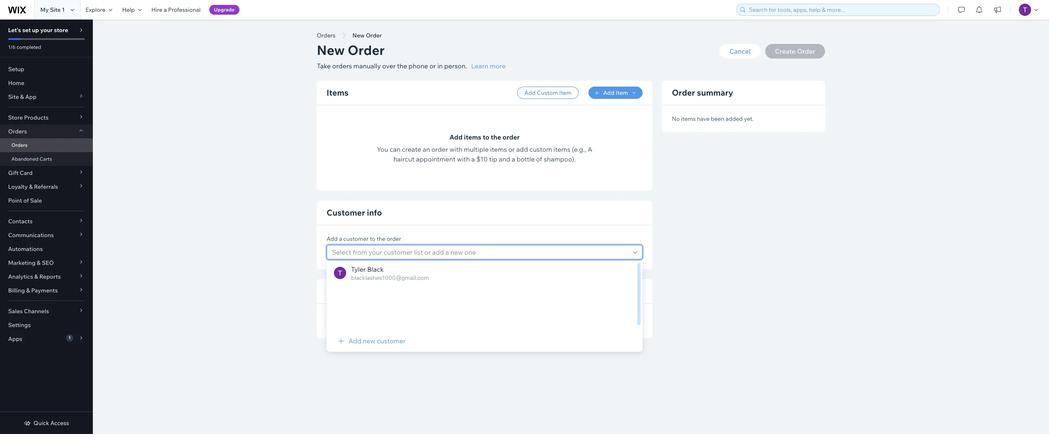 Task type: vqa. For each thing, say whether or not it's contained in the screenshot.
2nd "Item" from right
yes



Task type: describe. For each thing, give the bounding box(es) containing it.
you
[[377, 145, 388, 154]]

automations link
[[0, 242, 93, 256]]

to inside add items to the order you can create an order with multiple items or add custom items (e.g., a haircut appointment with a $10 tip and a bottle of shampoo).
[[483, 133, 489, 141]]

items up the multiple
[[464, 133, 481, 141]]

1/6 completed
[[8, 44, 41, 50]]

gift card button
[[0, 166, 93, 180]]

customer for a
[[343, 235, 369, 243]]

loyalty & referrals
[[8, 183, 58, 191]]

added
[[726, 115, 743, 123]]

add new customer button
[[336, 336, 406, 346]]

store
[[8, 114, 23, 121]]

completed
[[17, 44, 41, 50]]

0 vertical spatial 1
[[62, 6, 65, 13]]

communications
[[8, 232, 54, 239]]

abandoned
[[11, 156, 38, 162]]

let's
[[8, 26, 21, 34]]

my
[[40, 6, 49, 13]]

1 vertical spatial to
[[370, 235, 375, 243]]

orders button
[[0, 125, 93, 138]]

loyalty & referrals button
[[0, 180, 93, 194]]

add custom item
[[524, 89, 571, 97]]

customer info
[[327, 208, 382, 218]]

analytics
[[8, 273, 33, 281]]

Select from your customer list or add a new one field
[[329, 246, 631, 259]]

1/6
[[8, 44, 16, 50]]

seo
[[42, 259, 54, 267]]

add for item
[[603, 89, 614, 97]]

point of sale
[[8, 197, 42, 204]]

tyler black blacklashes1000@gmail.com
[[351, 266, 429, 282]]

card
[[20, 169, 33, 177]]

items
[[327, 88, 349, 98]]

blacklashes1000@gmail.com
[[351, 274, 429, 282]]

& for analytics
[[34, 273, 38, 281]]

help button
[[117, 0, 147, 20]]

orders
[[332, 62, 352, 70]]

discounts
[[327, 286, 366, 296]]

billing & payments button
[[0, 284, 93, 298]]

explore
[[85, 6, 105, 13]]

access
[[50, 420, 69, 427]]

haircut
[[393, 155, 415, 163]]

have
[[697, 115, 710, 123]]

black
[[367, 266, 384, 274]]

no
[[672, 115, 680, 123]]

site & app
[[8, 93, 36, 101]]

info
[[367, 208, 382, 218]]

new for new order take orders manually over the phone or in person. learn more
[[317, 42, 345, 58]]

shipping
[[384, 286, 418, 296]]

sidebar element
[[0, 20, 93, 435]]

& for marketing
[[37, 259, 41, 267]]

quick
[[34, 420, 49, 427]]

items up shampoo).
[[554, 145, 570, 154]]

orders button
[[313, 29, 339, 42]]

a right hire
[[164, 6, 167, 13]]

site & app button
[[0, 90, 93, 104]]

add items to the order you can create an order with multiple items or add custom items (e.g., a haircut appointment with a $10 tip and a bottle of shampoo).
[[377, 133, 592, 163]]

automations
[[8, 246, 43, 253]]

add
[[516, 145, 528, 154]]

sales channels button
[[0, 305, 93, 318]]

quick access
[[34, 420, 69, 427]]

site inside popup button
[[8, 93, 19, 101]]

a left the 'bottle'
[[512, 155, 515, 163]]

marketing
[[8, 259, 36, 267]]

discounts and shipping
[[327, 286, 418, 296]]

set
[[22, 26, 31, 34]]

reports
[[39, 273, 61, 281]]

gift
[[8, 169, 18, 177]]

Search for tools, apps, help & more... field
[[746, 4, 937, 15]]

items right "no"
[[681, 115, 696, 123]]

store
[[54, 26, 68, 34]]

order for new order take orders manually over the phone or in person. learn more
[[348, 42, 385, 58]]

your
[[40, 26, 53, 34]]

new order
[[353, 32, 382, 39]]

professional
[[168, 6, 201, 13]]

home
[[8, 79, 24, 87]]

app
[[25, 93, 36, 101]]

payments
[[31, 287, 58, 294]]

a
[[588, 145, 592, 154]]

0 horizontal spatial and
[[367, 286, 382, 296]]

new order take orders manually over the phone or in person. learn more
[[317, 42, 506, 70]]

analytics & reports
[[8, 273, 61, 281]]

or inside add items to the order you can create an order with multiple items or add custom items (e.g., a haircut appointment with a $10 tip and a bottle of shampoo).
[[508, 145, 515, 154]]

hire
[[151, 6, 162, 13]]

custom
[[529, 145, 552, 154]]

apps
[[8, 336, 22, 343]]

0 vertical spatial site
[[50, 6, 61, 13]]

orders for orders link
[[11, 142, 28, 148]]

custom
[[537, 89, 558, 97]]

item inside button
[[559, 89, 571, 97]]

yet.
[[744, 115, 754, 123]]

learn more link
[[471, 61, 506, 71]]

summary
[[697, 88, 733, 98]]

tip
[[489, 155, 497, 163]]

add item
[[603, 89, 628, 97]]



Task type: locate. For each thing, give the bounding box(es) containing it.
customer right new
[[377, 337, 406, 345]]

point
[[8, 197, 22, 204]]

orders up abandoned
[[11, 142, 28, 148]]

add for custom
[[524, 89, 536, 97]]

gift card
[[8, 169, 33, 177]]

new inside button
[[353, 32, 365, 39]]

of down custom on the top right of page
[[536, 155, 542, 163]]

referrals
[[34, 183, 58, 191]]

been
[[711, 115, 724, 123]]

0 horizontal spatial or
[[430, 62, 436, 70]]

and down blacklashes1000@gmail.com at the left bottom of page
[[367, 286, 382, 296]]

1 horizontal spatial 1
[[69, 336, 71, 341]]

0 vertical spatial with
[[449, 145, 462, 154]]

1 right my
[[62, 6, 65, 13]]

a down "customer"
[[339, 235, 342, 243]]

can
[[390, 145, 401, 154]]

1 vertical spatial of
[[23, 197, 29, 204]]

sale
[[30, 197, 42, 204]]

contacts
[[8, 218, 33, 225]]

new down orders button
[[317, 42, 345, 58]]

the down info
[[377, 235, 385, 243]]

2 horizontal spatial order
[[503, 133, 520, 141]]

2 — from the top
[[636, 325, 643, 333]]

sales channels
[[8, 308, 49, 315]]

the inside new order take orders manually over the phone or in person. learn more
[[397, 62, 407, 70]]

1 vertical spatial 1
[[69, 336, 71, 341]]

and
[[499, 155, 510, 163], [367, 286, 382, 296]]

1 horizontal spatial order
[[431, 145, 448, 154]]

marketing & seo button
[[0, 256, 93, 270]]

order inside new order take orders manually over the phone or in person. learn more
[[348, 42, 385, 58]]

manually
[[353, 62, 381, 70]]

1 horizontal spatial the
[[397, 62, 407, 70]]

or left add
[[508, 145, 515, 154]]

settings link
[[0, 318, 93, 332]]

communications button
[[0, 228, 93, 242]]

item inside 'button'
[[616, 89, 628, 97]]

upgrade
[[214, 7, 234, 13]]

a left $10
[[471, 155, 475, 163]]

order up "no"
[[672, 88, 695, 98]]

customer for new
[[377, 337, 406, 345]]

1 vertical spatial the
[[491, 133, 501, 141]]

to down info
[[370, 235, 375, 243]]

0 horizontal spatial 1
[[62, 6, 65, 13]]

&
[[20, 93, 24, 101], [29, 183, 33, 191], [37, 259, 41, 267], [34, 273, 38, 281], [26, 287, 30, 294]]

learn
[[471, 62, 488, 70]]

0 vertical spatial or
[[430, 62, 436, 70]]

order
[[366, 32, 382, 39], [348, 42, 385, 58], [672, 88, 695, 98]]

(e.g.,
[[572, 145, 586, 154]]

1 horizontal spatial site
[[50, 6, 61, 13]]

1 horizontal spatial and
[[499, 155, 510, 163]]

to up the multiple
[[483, 133, 489, 141]]

order for new order
[[366, 32, 382, 39]]

orders inside popup button
[[8, 128, 27, 135]]

1 item from the left
[[559, 89, 571, 97]]

over
[[382, 62, 396, 70]]

1 vertical spatial order
[[348, 42, 385, 58]]

0 horizontal spatial item
[[559, 89, 571, 97]]

add inside add items to the order you can create an order with multiple items or add custom items (e.g., a haircut appointment with a $10 tip and a bottle of shampoo).
[[450, 133, 463, 141]]

2 vertical spatial orders
[[11, 142, 28, 148]]

1 vertical spatial or
[[508, 145, 515, 154]]

phone
[[409, 62, 428, 70]]

2 vertical spatial order
[[672, 88, 695, 98]]

cancel button
[[720, 44, 760, 59]]

with left the multiple
[[449, 145, 462, 154]]

customer down 'customer info'
[[343, 235, 369, 243]]

0 vertical spatial and
[[499, 155, 510, 163]]

take
[[317, 62, 331, 70]]

orders
[[317, 32, 335, 39], [8, 128, 27, 135], [11, 142, 28, 148]]

customer
[[343, 235, 369, 243], [377, 337, 406, 345]]

0 horizontal spatial to
[[370, 235, 375, 243]]

site right my
[[50, 6, 61, 13]]

hire a professional link
[[147, 0, 205, 20]]

items up tip
[[490, 145, 507, 154]]

0 horizontal spatial order
[[387, 235, 401, 243]]

1 vertical spatial orders
[[8, 128, 27, 135]]

and right tip
[[499, 155, 510, 163]]

$10
[[476, 155, 488, 163]]

bottle
[[517, 155, 535, 163]]

orders up take
[[317, 32, 335, 39]]

site down the home
[[8, 93, 19, 101]]

home link
[[0, 76, 93, 90]]

shampoo).
[[544, 155, 576, 163]]

setup link
[[0, 62, 93, 76]]

tyler black image
[[334, 267, 346, 279]]

& inside dropdown button
[[34, 273, 38, 281]]

order summary
[[672, 88, 733, 98]]

& right billing
[[26, 287, 30, 294]]

add for a
[[327, 235, 338, 243]]

& inside popup button
[[29, 183, 33, 191]]

add for items
[[450, 133, 463, 141]]

1 horizontal spatial item
[[616, 89, 628, 97]]

1 vertical spatial —
[[636, 325, 643, 333]]

orders down store
[[8, 128, 27, 135]]

1 — from the top
[[636, 310, 643, 318]]

order up appointment
[[431, 145, 448, 154]]

new up manually
[[353, 32, 365, 39]]

new
[[363, 337, 375, 345]]

0 vertical spatial customer
[[343, 235, 369, 243]]

point of sale link
[[0, 194, 93, 208]]

sales
[[8, 308, 23, 315]]

order inside button
[[366, 32, 382, 39]]

add for new
[[349, 337, 361, 345]]

with down the multiple
[[457, 155, 470, 163]]

0 vertical spatial order
[[366, 32, 382, 39]]

1 inside sidebar element
[[69, 336, 71, 341]]

billing
[[8, 287, 25, 294]]

add inside 'button'
[[603, 89, 614, 97]]

0 horizontal spatial the
[[377, 235, 385, 243]]

multiple
[[464, 145, 489, 154]]

create
[[402, 145, 421, 154]]

of
[[536, 155, 542, 163], [23, 197, 29, 204]]

person.
[[444, 62, 467, 70]]

order down "new order" button
[[348, 42, 385, 58]]

0 vertical spatial of
[[536, 155, 542, 163]]

the inside add items to the order you can create an order with multiple items or add custom items (e.g., a haircut appointment with a $10 tip and a bottle of shampoo).
[[491, 133, 501, 141]]

with
[[449, 145, 462, 154], [457, 155, 470, 163]]

1 vertical spatial customer
[[377, 337, 406, 345]]

and inside add items to the order you can create an order with multiple items or add custom items (e.g., a haircut appointment with a $10 tip and a bottle of shampoo).
[[499, 155, 510, 163]]

orders inside button
[[317, 32, 335, 39]]

& for loyalty
[[29, 183, 33, 191]]

new inside new order take orders manually over the phone or in person. learn more
[[317, 42, 345, 58]]

the right over
[[397, 62, 407, 70]]

quick access button
[[24, 420, 69, 427]]

1 vertical spatial new
[[317, 42, 345, 58]]

2 horizontal spatial the
[[491, 133, 501, 141]]

1 horizontal spatial or
[[508, 145, 515, 154]]

order up tyler black blacklashes1000@gmail.com on the bottom
[[387, 235, 401, 243]]

2 vertical spatial order
[[387, 235, 401, 243]]

to
[[483, 133, 489, 141], [370, 235, 375, 243]]

1 vertical spatial with
[[457, 155, 470, 163]]

& for site
[[20, 93, 24, 101]]

of left sale
[[23, 197, 29, 204]]

customer
[[327, 208, 365, 218]]

2 vertical spatial the
[[377, 235, 385, 243]]

contacts button
[[0, 215, 93, 228]]

customer inside button
[[377, 337, 406, 345]]

0 horizontal spatial of
[[23, 197, 29, 204]]

1
[[62, 6, 65, 13], [69, 336, 71, 341]]

a
[[164, 6, 167, 13], [471, 155, 475, 163], [512, 155, 515, 163], [339, 235, 342, 243]]

1 horizontal spatial customer
[[377, 337, 406, 345]]

or inside new order take orders manually over the phone or in person. learn more
[[430, 62, 436, 70]]

add custom item button
[[517, 87, 579, 99]]

add new customer
[[349, 337, 406, 345]]

the
[[397, 62, 407, 70], [491, 133, 501, 141], [377, 235, 385, 243]]

the up tip
[[491, 133, 501, 141]]

& for billing
[[26, 287, 30, 294]]

1 horizontal spatial of
[[536, 155, 542, 163]]

new for new order
[[353, 32, 365, 39]]

orders for orders button
[[317, 32, 335, 39]]

let's set up your store
[[8, 26, 68, 34]]

& right 'loyalty'
[[29, 183, 33, 191]]

order up add
[[503, 133, 520, 141]]

more
[[490, 62, 506, 70]]

0 vertical spatial to
[[483, 133, 489, 141]]

0 vertical spatial —
[[636, 310, 643, 318]]

1 vertical spatial and
[[367, 286, 382, 296]]

0 vertical spatial orders
[[317, 32, 335, 39]]

0 horizontal spatial site
[[8, 93, 19, 101]]

an
[[423, 145, 430, 154]]

0 vertical spatial new
[[353, 32, 365, 39]]

channels
[[24, 308, 49, 315]]

0 horizontal spatial new
[[317, 42, 345, 58]]

carts
[[40, 156, 52, 162]]

of inside add items to the order you can create an order with multiple items or add custom items (e.g., a haircut appointment with a $10 tip and a bottle of shampoo).
[[536, 155, 542, 163]]

orders for orders popup button
[[8, 128, 27, 135]]

tyler
[[351, 266, 366, 274]]

or left "in"
[[430, 62, 436, 70]]

order up manually
[[366, 32, 382, 39]]

in
[[437, 62, 443, 70]]

1 horizontal spatial to
[[483, 133, 489, 141]]

& left "app"
[[20, 93, 24, 101]]

0 vertical spatial order
[[503, 133, 520, 141]]

of inside sidebar element
[[23, 197, 29, 204]]

2 item from the left
[[616, 89, 628, 97]]

analytics & reports button
[[0, 270, 93, 284]]

0 vertical spatial the
[[397, 62, 407, 70]]

no items have been added yet.
[[672, 115, 754, 123]]

new order button
[[348, 29, 386, 42]]

& left 'seo'
[[37, 259, 41, 267]]

& left reports at the bottom left of the page
[[34, 273, 38, 281]]

add a customer to the order
[[327, 235, 401, 243]]

1 vertical spatial order
[[431, 145, 448, 154]]

setup
[[8, 66, 24, 73]]

& inside dropdown button
[[26, 287, 30, 294]]

add item button
[[589, 87, 643, 99]]

1 horizontal spatial new
[[353, 32, 365, 39]]

0 horizontal spatial customer
[[343, 235, 369, 243]]

cancel
[[730, 47, 751, 55]]

1 vertical spatial site
[[8, 93, 19, 101]]

1 down settings 'link'
[[69, 336, 71, 341]]



